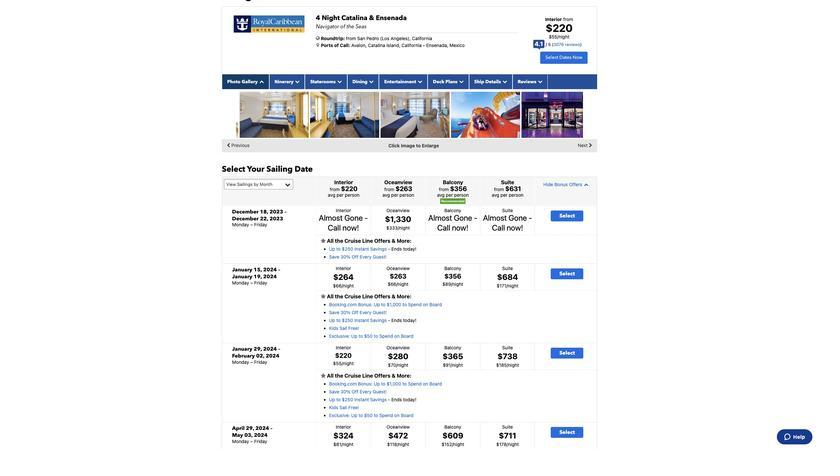 Task type: describe. For each thing, give the bounding box(es) containing it.
staterooms button
[[305, 74, 347, 89]]

oceanview $472 $118 / night
[[386, 424, 410, 447]]

per for $631
[[500, 192, 508, 198]]

free! for $264
[[348, 325, 359, 331]]

more: for $1,330
[[397, 238, 411, 244]]

pedro
[[366, 35, 379, 41]]

18,
[[260, 208, 268, 216]]

$89
[[442, 281, 451, 287]]

almost for interior almost gone - call now!
[[319, 213, 343, 222]]

$250 for $264
[[342, 318, 353, 323]]

2 2023 from the top
[[269, 215, 283, 222]]

suite from $631 avg per person
[[492, 179, 523, 198]]

bonus: for $264
[[358, 302, 373, 307]]

monday for almost gone - call now!
[[232, 222, 249, 228]]

january for $264
[[232, 266, 252, 274]]

chevron down image for staterooms
[[336, 79, 342, 84]]

balcony image
[[310, 92, 379, 138]]

off for $264
[[352, 310, 358, 315]]

january 29, 2024 – february 02, 2024 monday – friday
[[232, 346, 280, 365]]

save for $220
[[329, 389, 339, 395]]

$66 for $264
[[333, 283, 342, 289]]

royal caribbean image
[[234, 15, 304, 33]]

interior almost gone - call now!
[[319, 208, 368, 232]]

dining button
[[347, 74, 379, 89]]

$185
[[496, 362, 507, 368]]

avg for $263
[[382, 192, 390, 198]]

enlarge
[[422, 143, 439, 148]]

- inside suite almost gone - call now!
[[529, 213, 532, 222]]

person for $356
[[454, 192, 469, 198]]

2 january from the top
[[232, 273, 252, 280]]

line for $264
[[362, 294, 373, 300]]

january for $220
[[232, 346, 252, 353]]

chevron down image for entertainment
[[416, 79, 422, 84]]

sailings
[[237, 182, 253, 187]]

to inside up to $250 instant savings -             ends today! save 30% off every guest!
[[336, 246, 341, 252]]

suite for $684
[[502, 266, 513, 271]]

(
[[552, 42, 553, 47]]

/ for $609
[[452, 442, 453, 447]]

& for $1,330
[[392, 238, 395, 244]]

reviews button
[[512, 74, 548, 89]]

off inside up to $250 instant savings -             ends today! save 30% off every guest!
[[352, 254, 358, 260]]

avg for $220
[[328, 192, 335, 198]]

now! for interior almost gone - call now!
[[342, 223, 359, 232]]

previous
[[230, 142, 250, 148]]

chevron right image
[[589, 140, 592, 150]]

view sailings by month link
[[224, 179, 293, 190]]

oceanview for $472
[[386, 424, 410, 430]]

select link for $684
[[551, 269, 583, 279]]

recommended image
[[440, 199, 466, 204]]

1 2023 from the top
[[269, 208, 283, 216]]

– right the may
[[250, 439, 253, 444]]

off for $220
[[352, 389, 358, 395]]

friday for $324
[[254, 439, 267, 444]]

ship details
[[474, 79, 501, 85]]

/ for $365
[[451, 362, 452, 368]]

$356 inside balcony from $356 avg per person
[[450, 185, 467, 193]]

- inside balcony almost gone - call now!
[[474, 213, 477, 222]]

$171
[[497, 283, 506, 289]]

suite $738 $185 / night
[[496, 345, 519, 368]]

roundtrip: from san pedro (los angeles), california
[[321, 35, 432, 41]]

up to $250 instant savings link for $264
[[329, 318, 387, 323]]

per for $356
[[446, 192, 453, 198]]

– right "15,"
[[278, 266, 280, 274]]

$609
[[442, 431, 463, 441]]

$220 main content
[[98, 0, 600, 449]]

interior for almost
[[336, 208, 351, 213]]

next
[[578, 142, 589, 148]]

1 up to $250 instant savings link from the top
[[329, 246, 387, 252]]

suite $711 $178 / night
[[496, 424, 519, 447]]

suite for $738
[[502, 345, 513, 351]]

sail for $220
[[339, 405, 347, 410]]

staterooms
[[310, 79, 336, 85]]

19,
[[254, 273, 262, 280]]

$118
[[387, 442, 397, 447]]

today! for $263
[[403, 318, 416, 323]]

image
[[401, 143, 415, 148]]

chevron down image for deck plans
[[457, 79, 464, 84]]

navigator
[[316, 23, 339, 30]]

island,
[[386, 42, 400, 48]]

$220 for interior from $220 $55 / night
[[546, 22, 573, 34]]

today! inside up to $250 instant savings -             ends today! save 30% off every guest!
[[403, 246, 416, 252]]

sailing
[[266, 164, 293, 175]]

suite almost gone - call now!
[[483, 208, 532, 232]]

interior $324 $81 / night
[[333, 424, 353, 447]]

select          dates now
[[545, 54, 582, 61]]

almost for balcony almost gone - call now!
[[428, 213, 452, 222]]

oceanview $263 $66 / night
[[386, 266, 410, 287]]

$280
[[388, 352, 408, 361]]

/ inside the interior from $220 $55 / night
[[557, 34, 559, 39]]

03,
[[244, 432, 253, 439]]

suite $684 $171 / night
[[497, 266, 518, 289]]

person for $220
[[345, 192, 360, 198]]

balcony $609 $152 / night
[[442, 424, 464, 447]]

balcony almost gone - call now!
[[428, 208, 477, 232]]

hide bonus offers link
[[537, 179, 595, 190]]

month
[[260, 182, 272, 187]]

suite for almost
[[502, 208, 513, 213]]

balcony for $609
[[444, 424, 461, 430]]

- inside up to $250 instant savings -             ends today! save 30% off every guest!
[[388, 246, 390, 252]]

monday for $324
[[232, 439, 249, 444]]

instant for $264
[[354, 318, 369, 323]]

0 horizontal spatial of
[[334, 42, 339, 48]]

balcony for $356
[[444, 266, 461, 271]]

ship details button
[[469, 74, 512, 89]]

$91
[[443, 362, 451, 368]]

night inside the interior from $220 $55 / night
[[559, 34, 569, 39]]

night for $264
[[343, 283, 354, 289]]

$55 inside interior $220 $55 / night
[[333, 361, 342, 366]]

angeles),
[[391, 35, 411, 41]]

night for $1,330
[[399, 225, 410, 231]]

to dry for image
[[521, 92, 591, 138]]

ports of call: avalon, catalina island, california • ensenada, mexico
[[321, 42, 465, 48]]

save 30% off every guest! link for $220
[[329, 389, 387, 395]]

sailing list element
[[222, 206, 597, 449]]

april 29, 2024 – may 03, 2024 monday – friday
[[232, 425, 272, 444]]

every for $264
[[360, 310, 371, 315]]

the for $264
[[335, 294, 343, 300]]

photo gallery image thumbnails navigation
[[222, 139, 597, 152]]

star image for $220
[[321, 373, 326, 379]]

1 december from the top
[[232, 208, 259, 216]]

star image
[[321, 294, 326, 299]]

kids for $220
[[329, 405, 338, 410]]

& inside 4 night catalina & ensenada navigator of the seas
[[369, 13, 374, 22]]

spend down $280 at the left bottom of page
[[408, 381, 422, 387]]

select your sailing date
[[222, 164, 313, 175]]

exclusive: for $264
[[329, 333, 350, 339]]

30% inside up to $250 instant savings -             ends today! save 30% off every guest!
[[340, 254, 350, 260]]

deck plans button
[[428, 74, 469, 89]]

instant for $220
[[354, 397, 369, 403]]

3076 reviews link
[[553, 42, 580, 47]]

15,
[[254, 266, 262, 274]]

the inside 4 night catalina & ensenada navigator of the seas
[[347, 23, 354, 30]]

friday for $264
[[254, 280, 267, 286]]

interior for $264
[[336, 266, 351, 271]]

night for $220
[[343, 361, 354, 366]]

ends for $263
[[391, 318, 402, 323]]

29, for $324
[[246, 425, 254, 432]]

date
[[295, 164, 313, 175]]

of inside 4 night catalina & ensenada navigator of the seas
[[340, 23, 345, 30]]

02,
[[256, 353, 264, 360]]

ends for $280
[[391, 397, 402, 403]]

/ for $1,330
[[398, 225, 399, 231]]

$1,330
[[385, 215, 411, 224]]

ends inside up to $250 instant savings -             ends today! save 30% off every guest!
[[391, 246, 402, 252]]

/ for $684
[[506, 283, 508, 289]]

december 18, 2023 – december 22, 2023 monday – friday
[[232, 208, 287, 228]]

savings inside up to $250 instant savings -             ends today! save 30% off every guest!
[[370, 246, 387, 252]]

itinerary
[[274, 79, 293, 85]]

click image to enlarge
[[388, 143, 439, 148]]

offers for $356
[[374, 294, 390, 300]]

$263 inside oceanview from $263 avg per person
[[396, 185, 412, 193]]

interior
[[545, 16, 562, 22]]

oceanview from $263 avg per person
[[382, 179, 414, 198]]

select          dates now link
[[540, 52, 588, 64]]

4.1 / 5 ( 3076 reviews )
[[535, 41, 582, 47]]

interior for $220
[[336, 345, 351, 351]]

night for $684
[[508, 283, 518, 289]]

select inside select          dates now link
[[545, 54, 558, 61]]

bonus
[[554, 182, 568, 187]]

$365
[[443, 352, 463, 361]]

entertainment button
[[379, 74, 428, 89]]

up to $250 instant savings -             ends today! save 30% off every guest!
[[329, 246, 416, 260]]

interior $220 $55 / night
[[333, 345, 354, 366]]

february
[[232, 353, 255, 360]]

$152
[[442, 442, 452, 447]]

booking.com bonus: up to $1,000 to spend on board link for $263
[[329, 302, 442, 307]]

now
[[573, 54, 582, 61]]

instant inside up to $250 instant savings -             ends today! save 30% off every guest!
[[354, 246, 369, 252]]

)
[[580, 42, 582, 47]]

– right 02,
[[278, 346, 280, 353]]

today! for $280
[[403, 397, 416, 403]]

ship
[[474, 79, 484, 85]]

night for $609
[[453, 442, 464, 447]]

seas
[[356, 23, 367, 30]]

29, for $220
[[254, 346, 262, 353]]

entertainment
[[384, 79, 416, 85]]

– left 22, at the top left of page
[[250, 222, 253, 228]]

hide bonus offers
[[543, 182, 582, 187]]

mexico
[[450, 42, 465, 48]]

avg for $631
[[492, 192, 499, 198]]

ensenada,
[[426, 42, 448, 48]]

spend up oceanview $472 $118 / night
[[379, 413, 393, 418]]

– right 18,
[[284, 208, 287, 216]]

$1,000 for $263
[[387, 302, 401, 307]]

suite image
[[381, 92, 450, 138]]

by
[[254, 182, 259, 187]]



Task type: vqa. For each thing, say whether or not it's contained in the screenshot.
WAITING
no



Task type: locate. For each thing, give the bounding box(es) containing it.
1 vertical spatial guest!
[[373, 310, 387, 315]]

2 select link from the top
[[551, 269, 583, 279]]

$1,000 down "$70"
[[387, 381, 401, 387]]

free! up interior $324 $81 / night
[[348, 405, 359, 410]]

4 night catalina & ensenada navigator of the seas
[[316, 13, 407, 30]]

december left 22, at the top left of page
[[232, 215, 259, 222]]

interior inside interior almost gone - call now!
[[336, 208, 351, 213]]

gone inside suite almost gone - call now!
[[509, 213, 527, 222]]

4 avg from the left
[[492, 192, 499, 198]]

the down interior $220 $55 / night
[[335, 373, 343, 379]]

view
[[226, 182, 236, 187]]

3 ends from the top
[[391, 397, 402, 403]]

january inside january 29, 2024 – february 02, 2024 monday – friday
[[232, 346, 252, 353]]

1 per from the left
[[337, 192, 344, 198]]

& down oceanview $263 $66 / night
[[392, 294, 395, 300]]

0 vertical spatial $55
[[549, 34, 557, 39]]

san
[[357, 35, 365, 41]]

interior inside interior $324 $81 / night
[[336, 424, 351, 430]]

night for $472
[[398, 442, 409, 447]]

gone down 'recommended' image
[[454, 213, 472, 222]]

/ inside oceanview $472 $118 / night
[[397, 442, 398, 447]]

1 horizontal spatial $55
[[549, 34, 557, 39]]

cruise down the $264
[[344, 294, 361, 300]]

2 30% from the top
[[340, 310, 350, 315]]

catalina inside 4 night catalina & ensenada navigator of the seas
[[341, 13, 367, 22]]

line for $220
[[362, 373, 373, 379]]

3 all the cruise line offers & more: from the top
[[326, 373, 411, 379]]

call for interior almost gone - call now!
[[328, 223, 341, 232]]

& down $333
[[392, 238, 395, 244]]

offers down oceanview $263 $66 / night
[[374, 294, 390, 300]]

1 vertical spatial all the cruise line offers & more:
[[326, 294, 411, 300]]

$55 inside the interior from $220 $55 / night
[[549, 34, 557, 39]]

2 booking.com bonus: up to $1,000 to spend on board link from the top
[[329, 381, 442, 387]]

1 horizontal spatial gone
[[454, 213, 472, 222]]

today!
[[403, 246, 416, 252], [403, 318, 416, 323], [403, 397, 416, 403]]

all down interior $220 $55 / night
[[327, 373, 334, 379]]

from right interior
[[563, 16, 573, 22]]

1 $250 from the top
[[342, 246, 353, 252]]

almost down interior from $220 avg per person
[[319, 213, 343, 222]]

december left 18,
[[232, 208, 259, 216]]

cruise for $220
[[344, 373, 361, 379]]

0 vertical spatial bonus:
[[358, 302, 373, 307]]

1 vertical spatial more:
[[397, 294, 411, 300]]

0 vertical spatial every
[[360, 254, 371, 260]]

save inside up to $250 instant savings -             ends today! save 30% off every guest!
[[329, 254, 339, 260]]

call for balcony almost gone - call now!
[[437, 223, 450, 232]]

monday inside january 15, 2024 – january 19, 2024 monday – friday
[[232, 280, 249, 286]]

per up 'recommended' image
[[446, 192, 453, 198]]

0 vertical spatial $263
[[396, 185, 412, 193]]

every
[[360, 254, 371, 260], [360, 310, 371, 315], [360, 389, 371, 395]]

save 30% off every guest! link
[[329, 254, 387, 260], [329, 310, 387, 315], [329, 389, 387, 395]]

0 horizontal spatial catalina
[[341, 13, 367, 22]]

& down "$70"
[[392, 373, 395, 379]]

& for $263
[[392, 294, 395, 300]]

exclusive: up to $50 to spend on board link for $280
[[329, 413, 413, 418]]

2 gone from the left
[[454, 213, 472, 222]]

monday for $264
[[232, 280, 249, 286]]

$220 inside interior from $220 avg per person
[[341, 185, 358, 193]]

1 bonus: from the top
[[358, 302, 373, 307]]

2 friday from the top
[[254, 280, 267, 286]]

/ for $711
[[507, 442, 508, 447]]

0 horizontal spatial almost
[[319, 213, 343, 222]]

2 line from the top
[[362, 294, 373, 300]]

2 guest! from the top
[[373, 310, 387, 315]]

$178
[[496, 442, 507, 447]]

almost inside interior almost gone - call now!
[[319, 213, 343, 222]]

suite for from
[[501, 179, 514, 185]]

booking.com bonus: up to $1,000 to spend on board link for $280
[[329, 381, 442, 387]]

1 vertical spatial $263
[[390, 273, 406, 280]]

chevron down image for ship details
[[501, 79, 507, 84]]

from left $631
[[494, 187, 504, 192]]

$264
[[333, 273, 354, 282]]

spend
[[408, 302, 422, 307], [379, 333, 393, 339], [408, 381, 422, 387], [379, 413, 393, 418]]

from for roundtrip: from san pedro (los angeles), california
[[346, 35, 356, 41]]

sail up interior $220 $55 / night
[[339, 325, 347, 331]]

1 booking.com from the top
[[329, 302, 357, 307]]

to inside navigation
[[416, 143, 421, 148]]

$1,000 for $280
[[387, 381, 401, 387]]

kids sail free! link for $220
[[329, 405, 359, 410]]

$1,000
[[387, 302, 401, 307], [387, 381, 401, 387]]

night for $263
[[398, 281, 408, 287]]

per inside balcony from $356 avg per person
[[446, 192, 453, 198]]

30% for $264
[[340, 310, 350, 315]]

california for island,
[[402, 42, 422, 48]]

2 avg from the left
[[382, 192, 390, 198]]

person up 'recommended' image
[[454, 192, 469, 198]]

3 save 30% off every guest! link from the top
[[329, 389, 387, 395]]

all the cruise line offers & more: for $264
[[326, 294, 411, 300]]

balcony down 'recommended' image
[[444, 208, 461, 213]]

board
[[429, 302, 442, 307], [401, 333, 413, 339], [429, 381, 442, 387], [401, 413, 413, 418]]

1 save from the top
[[329, 254, 339, 260]]

2 vertical spatial instant
[[354, 397, 369, 403]]

4 select link from the top
[[551, 427, 583, 438]]

hide
[[543, 182, 553, 187]]

itinerary button
[[269, 74, 305, 89]]

1 vertical spatial $1,000
[[387, 381, 401, 387]]

the left seas
[[347, 23, 354, 30]]

call inside interior almost gone - call now!
[[328, 223, 341, 232]]

2 vertical spatial guest!
[[373, 389, 387, 395]]

per up suite almost gone - call now!
[[500, 192, 508, 198]]

chevron down image left entertainment
[[367, 79, 374, 84]]

almost down 'recommended' image
[[428, 213, 452, 222]]

0 vertical spatial instant
[[354, 246, 369, 252]]

your
[[247, 164, 264, 175]]

2 now! from the left
[[452, 223, 468, 232]]

3 friday from the top
[[254, 359, 267, 365]]

guest! for $263
[[373, 310, 387, 315]]

all the cruise line offers & more: up up to $250 instant savings -             ends today! save 30% off every guest!
[[326, 238, 411, 244]]

/ for $738
[[507, 362, 508, 368]]

interior from $220 $55 / night
[[545, 16, 573, 39]]

chevron down image inside deck plans dropdown button
[[457, 79, 464, 84]]

person up suite almost gone - call now!
[[509, 192, 523, 198]]

night inside interior $264 $66 / night
[[343, 283, 354, 289]]

1 all from the top
[[327, 238, 334, 244]]

almost for suite almost gone - call now!
[[483, 213, 507, 222]]

2 vertical spatial cruise
[[344, 373, 361, 379]]

bonus:
[[358, 302, 373, 307], [358, 381, 373, 387]]

2 off from the top
[[352, 310, 358, 315]]

/ inside suite $738 $185 / night
[[507, 362, 508, 368]]

booking.com down interior $220 $55 / night
[[329, 381, 357, 387]]

all the cruise line offers & more: for almost gone - call now!
[[326, 238, 411, 244]]

chevron down image for reviews
[[536, 79, 543, 84]]

select link
[[551, 211, 583, 221], [551, 269, 583, 279], [551, 348, 583, 359], [551, 427, 583, 438]]

free! up interior $220 $55 / night
[[348, 325, 359, 331]]

bonus: for $220
[[358, 381, 373, 387]]

3 every from the top
[[360, 389, 371, 395]]

booking.com down the $264
[[329, 302, 357, 307]]

map marker image
[[317, 43, 319, 47]]

0 vertical spatial $1,000
[[387, 302, 401, 307]]

booking.com for $264
[[329, 302, 357, 307]]

balcony $365 $91 / night
[[443, 345, 463, 368]]

the right star image
[[335, 294, 343, 300]]

night inside suite $738 $185 / night
[[508, 362, 519, 368]]

0 vertical spatial savings
[[370, 246, 387, 252]]

1 ends from the top
[[391, 246, 402, 252]]

friday inside january 15, 2024 – january 19, 2024 monday – friday
[[254, 280, 267, 286]]

gone inside balcony almost gone - call now!
[[454, 213, 472, 222]]

– left 02,
[[250, 359, 253, 365]]

1 vertical spatial $55
[[333, 361, 342, 366]]

chevron down image
[[367, 79, 374, 84], [416, 79, 422, 84], [501, 79, 507, 84]]

offers inside hide bonus offers link
[[569, 182, 582, 187]]

night inside oceanview $280 $70 / night
[[397, 362, 408, 368]]

person up oceanview $1,330 $333 / night
[[399, 192, 414, 198]]

1 vertical spatial $356
[[444, 273, 461, 280]]

1 vertical spatial savings
[[370, 318, 387, 323]]

&
[[369, 13, 374, 22], [392, 238, 395, 244], [392, 294, 395, 300], [392, 373, 395, 379]]

balcony up $609
[[444, 424, 461, 430]]

photo
[[227, 79, 240, 85]]

29, inside january 29, 2024 – february 02, 2024 monday – friday
[[254, 346, 262, 353]]

savings for $263
[[370, 318, 387, 323]]

all for $264
[[327, 294, 334, 300]]

from up call:
[[346, 35, 356, 41]]

save
[[329, 254, 339, 260], [329, 310, 339, 315], [329, 389, 339, 395]]

now! inside suite almost gone - call now!
[[507, 223, 523, 232]]

1 almost from the left
[[319, 213, 343, 222]]

1 sail from the top
[[339, 325, 347, 331]]

3 avg from the left
[[437, 192, 445, 198]]

$684
[[497, 273, 518, 282]]

dates
[[559, 54, 571, 61]]

2 vertical spatial 30%
[[340, 389, 350, 395]]

2 free! from the top
[[348, 405, 359, 410]]

deck
[[433, 79, 444, 85]]

0 vertical spatial 29,
[[254, 346, 262, 353]]

/ for $472
[[397, 442, 398, 447]]

monday left 02,
[[232, 359, 249, 365]]

29, inside april 29, 2024 – may 03, 2024 monday – friday
[[246, 425, 254, 432]]

1 exclusive: up to $50 to spend on board link from the top
[[329, 333, 413, 339]]

call for suite almost gone - call now!
[[492, 223, 505, 232]]

save 30% off every guest! link for $264
[[329, 310, 387, 315]]

california left •
[[402, 42, 422, 48]]

1 horizontal spatial catalina
[[368, 42, 385, 48]]

interior image
[[169, 92, 238, 138]]

0 vertical spatial ends
[[391, 246, 402, 252]]

2 savings from the top
[[370, 318, 387, 323]]

globe image
[[316, 36, 320, 40]]

avg inside balcony from $356 avg per person
[[437, 192, 445, 198]]

january left "15,"
[[232, 266, 252, 274]]

0 vertical spatial california
[[412, 35, 432, 41]]

2 ends from the top
[[391, 318, 402, 323]]

balcony $356 $89 / night
[[442, 266, 463, 287]]

more: down $333
[[397, 238, 411, 244]]

1 instant from the top
[[354, 246, 369, 252]]

3 up to $250 instant savings link from the top
[[329, 397, 387, 403]]

/ for $263
[[396, 281, 398, 287]]

offers right bonus
[[569, 182, 582, 187]]

1 vertical spatial exclusive:
[[329, 413, 350, 418]]

2 vertical spatial $220
[[335, 352, 352, 360]]

1 horizontal spatial chevron down image
[[416, 79, 422, 84]]

friday for almost gone - call now!
[[254, 222, 267, 228]]

avg inside suite from $631 avg per person
[[492, 192, 499, 198]]

chevron down image left 'reviews'
[[501, 79, 507, 84]]

0 vertical spatial today!
[[403, 246, 416, 252]]

–
[[284, 208, 287, 216], [250, 222, 253, 228], [278, 266, 280, 274], [250, 280, 253, 286], [278, 346, 280, 353], [250, 359, 253, 365], [270, 425, 272, 432], [250, 439, 253, 444]]

0 horizontal spatial call
[[328, 223, 341, 232]]

3 now! from the left
[[507, 223, 523, 232]]

1 $50 from the top
[[364, 333, 373, 339]]

0 horizontal spatial gone
[[344, 213, 363, 222]]

0 vertical spatial all the cruise line offers & more:
[[326, 238, 411, 244]]

3 all from the top
[[327, 373, 334, 379]]

booking.com bonus: up to $1,000 to spend on board link down oceanview $263 $66 / night
[[329, 302, 442, 307]]

0 vertical spatial guest!
[[373, 254, 387, 260]]

per for $263
[[391, 192, 398, 198]]

kids up interior $324 $81 / night
[[329, 405, 338, 410]]

1 savings from the top
[[370, 246, 387, 252]]

1 avg from the left
[[328, 192, 335, 198]]

/ inside oceanview $263 $66 / night
[[396, 281, 398, 287]]

exclusive: up interior $220 $55 / night
[[329, 333, 350, 339]]

january left 02,
[[232, 346, 252, 353]]

/ inside oceanview $280 $70 / night
[[396, 362, 397, 368]]

1 vertical spatial california
[[402, 42, 422, 48]]

$50
[[364, 333, 373, 339], [364, 413, 373, 418]]

– right 03,
[[270, 425, 272, 432]]

friday inside january 29, 2024 – february 02, 2024 monday – friday
[[254, 359, 267, 365]]

from for suite from $631 avg per person
[[494, 187, 504, 192]]

0 vertical spatial kids
[[329, 325, 338, 331]]

2 today! from the top
[[403, 318, 416, 323]]

$250 inside up to $250 instant savings -             ends today! save 30% off every guest!
[[342, 246, 353, 252]]

2 person from the left
[[399, 192, 414, 198]]

3 monday from the top
[[232, 359, 249, 365]]

per inside suite from $631 avg per person
[[500, 192, 508, 198]]

1 vertical spatial $50
[[364, 413, 373, 418]]

from inside the interior from $220 $55 / night
[[563, 16, 573, 22]]

call
[[328, 223, 341, 232], [437, 223, 450, 232], [492, 223, 505, 232]]

from inside interior from $220 avg per person
[[330, 187, 340, 192]]

1 vertical spatial line
[[362, 294, 373, 300]]

previous link
[[225, 140, 250, 150]]

1 call from the left
[[328, 223, 341, 232]]

$356 up 'recommended' image
[[450, 185, 467, 193]]

2 all from the top
[[327, 294, 334, 300]]

0 vertical spatial off
[[352, 254, 358, 260]]

1 kids from the top
[[329, 325, 338, 331]]

the blaster image
[[451, 92, 520, 138]]

0 vertical spatial star image
[[321, 238, 326, 244]]

gallery
[[242, 79, 258, 85]]

1 vertical spatial ends
[[391, 318, 402, 323]]

from up oceanview $1,330 $333 / night
[[384, 187, 394, 192]]

3 guest! from the top
[[373, 389, 387, 395]]

cruise for $264
[[344, 294, 361, 300]]

night inside interior $220 $55 / night
[[343, 361, 354, 366]]

0 vertical spatial up to $250 instant savings link
[[329, 246, 387, 252]]

california for angeles),
[[412, 35, 432, 41]]

cruise
[[344, 238, 361, 244], [344, 294, 361, 300], [344, 373, 361, 379]]

oceanview inside oceanview from $263 avg per person
[[384, 179, 412, 185]]

2 sail from the top
[[339, 405, 347, 410]]

now! inside balcony almost gone - call now!
[[452, 223, 468, 232]]

chevron down image inside ship details dropdown button
[[501, 79, 507, 84]]

2 exclusive: up to $50 to spend on board link from the top
[[329, 413, 413, 418]]

up to $250 instant savings link
[[329, 246, 387, 252], [329, 318, 387, 323], [329, 397, 387, 403]]

$50 for $220
[[364, 413, 373, 418]]

2 call from the left
[[437, 223, 450, 232]]

from up 'recommended' image
[[439, 187, 449, 192]]

click
[[388, 143, 400, 148]]

1 30% from the top
[[340, 254, 350, 260]]

spend up oceanview $280 $70 / night
[[379, 333, 393, 339]]

the down interior almost gone - call now!
[[335, 238, 343, 244]]

person up interior almost gone - call now!
[[345, 192, 360, 198]]

1 select link from the top
[[551, 211, 583, 221]]

per for $220
[[337, 192, 344, 198]]

chevron down image for dining
[[367, 79, 374, 84]]

person inside suite from $631 avg per person
[[509, 192, 523, 198]]

exclusive: for $220
[[329, 413, 350, 418]]

2 vertical spatial every
[[360, 389, 371, 395]]

night inside oceanview $472 $118 / night
[[398, 442, 409, 447]]

chevron down image left deck
[[416, 79, 422, 84]]

1 vertical spatial cruise
[[344, 294, 361, 300]]

2 vertical spatial $250
[[342, 397, 353, 403]]

1 vertical spatial 29,
[[246, 425, 254, 432]]

dining
[[352, 79, 367, 85]]

$70
[[388, 362, 396, 368]]

0 vertical spatial booking.com
[[329, 302, 357, 307]]

1 horizontal spatial almost
[[428, 213, 452, 222]]

chevron left image
[[227, 140, 230, 150]]

2 more: from the top
[[397, 294, 411, 300]]

per up interior almost gone - call now!
[[337, 192, 344, 198]]

0 horizontal spatial now!
[[342, 223, 359, 232]]

kids sail free! link up interior $220 $55 / night
[[329, 325, 359, 331]]

0 vertical spatial 30%
[[340, 254, 350, 260]]

1 vertical spatial star image
[[321, 373, 326, 379]]

gone for interior almost gone - call now!
[[344, 213, 363, 222]]

kids
[[329, 325, 338, 331], [329, 405, 338, 410]]

$220 inside interior $220 $55 / night
[[335, 352, 352, 360]]

3 save from the top
[[329, 389, 339, 395]]

offers for $365
[[374, 373, 390, 379]]

more: down $280 at the left bottom of page
[[397, 373, 411, 379]]

of down roundtrip:
[[334, 42, 339, 48]]

suite inside suite from $631 avg per person
[[501, 179, 514, 185]]

1 off from the top
[[352, 254, 358, 260]]

1 vertical spatial of
[[334, 42, 339, 48]]

2023
[[269, 208, 283, 216], [269, 215, 283, 222]]

/ inside interior $220 $55 / night
[[342, 361, 343, 366]]

2 $50 from the top
[[364, 413, 373, 418]]

3 january from the top
[[232, 346, 252, 353]]

california
[[412, 35, 432, 41], [402, 42, 422, 48]]

view sailings by month
[[226, 182, 272, 187]]

catalina down the roundtrip: from san pedro (los angeles), california
[[368, 42, 385, 48]]

0 vertical spatial $50
[[364, 333, 373, 339]]

1 monday from the top
[[232, 222, 249, 228]]

3 per from the left
[[446, 192, 453, 198]]

offers up up to $250 instant savings -             ends today! save 30% off every guest!
[[374, 238, 390, 244]]

person for $263
[[399, 192, 414, 198]]

per inside interior from $220 avg per person
[[337, 192, 344, 198]]

monday inside 'december 18, 2023 – december 22, 2023 monday – friday'
[[232, 222, 249, 228]]

0 vertical spatial line
[[362, 238, 373, 244]]

$711
[[499, 431, 516, 441]]

0 horizontal spatial $55
[[333, 361, 342, 366]]

2 $250 from the top
[[342, 318, 353, 323]]

2 vertical spatial savings
[[370, 397, 387, 403]]

offers
[[569, 182, 582, 187], [374, 238, 390, 244], [374, 294, 390, 300], [374, 373, 390, 379]]

balcony inside 'balcony $356 $89 / night'
[[444, 266, 461, 271]]

2023 right 18,
[[269, 208, 283, 216]]

0 vertical spatial exclusive: up to $50 to spend on board link
[[329, 333, 413, 339]]

/ inside interior $324 $81 / night
[[341, 442, 343, 447]]

$333
[[386, 225, 398, 231]]

1 horizontal spatial of
[[340, 23, 345, 30]]

all the cruise line offers & more: down the $264
[[326, 294, 411, 300]]

3 chevron down image from the left
[[457, 79, 464, 84]]

1 vertical spatial sail
[[339, 405, 347, 410]]

booking.com bonus: up to $1,000 to spend on board link down "$70"
[[329, 381, 442, 387]]

2 $1,000 from the top
[[387, 381, 401, 387]]

2 cruise from the top
[[344, 294, 361, 300]]

1 vertical spatial catalina
[[368, 42, 385, 48]]

ports
[[321, 42, 333, 48]]

exclusive: up interior $324 $81 / night
[[329, 413, 350, 418]]

balcony up 'recommended' image
[[443, 179, 463, 185]]

interior inside interior $220 $55 / night
[[336, 345, 351, 351]]

roundtrip:
[[321, 35, 345, 41]]

1 vertical spatial up to $250 instant savings link
[[329, 318, 387, 323]]

22,
[[260, 215, 268, 222]]

$250 for $220
[[342, 397, 353, 403]]

interior inside interior from $220 avg per person
[[334, 179, 353, 185]]

0 vertical spatial cruise
[[344, 238, 361, 244]]

sail for $264
[[339, 325, 347, 331]]

suite inside suite $684 $171 / night
[[502, 266, 513, 271]]

balcony for almost
[[444, 208, 461, 213]]

avg inside oceanview from $263 avg per person
[[382, 192, 390, 198]]

1 vertical spatial all
[[327, 294, 334, 300]]

balcony up $89
[[444, 266, 461, 271]]

/ inside balcony $365 $91 / night
[[451, 362, 452, 368]]

0 vertical spatial exclusive:
[[329, 333, 350, 339]]

monday for $220
[[232, 359, 249, 365]]

1 exclusive: from the top
[[329, 333, 350, 339]]

chevron down image
[[293, 79, 300, 84], [336, 79, 342, 84], [457, 79, 464, 84], [536, 79, 543, 84]]

all right star image
[[327, 294, 334, 300]]

- inside interior almost gone - call now!
[[365, 213, 368, 222]]

balcony up "$365"
[[444, 345, 461, 351]]

night inside interior $324 $81 / night
[[343, 442, 353, 447]]

cruise down interior almost gone - call now!
[[344, 238, 361, 244]]

offers down "$70"
[[374, 373, 390, 379]]

0 vertical spatial kids sail free! link
[[329, 325, 359, 331]]

1 vertical spatial free!
[[348, 405, 359, 410]]

per
[[337, 192, 344, 198], [391, 192, 398, 198], [446, 192, 453, 198], [500, 192, 508, 198]]

1 line from the top
[[362, 238, 373, 244]]

2 december from the top
[[232, 215, 259, 222]]

& for $280
[[392, 373, 395, 379]]

select link for $738
[[551, 348, 583, 359]]

2 bonus: from the top
[[358, 381, 373, 387]]

plans
[[446, 79, 457, 85]]

3 gone from the left
[[509, 213, 527, 222]]

3 line from the top
[[362, 373, 373, 379]]

-
[[365, 213, 368, 222], [474, 213, 477, 222], [529, 213, 532, 222], [388, 246, 390, 252], [388, 318, 390, 323], [388, 397, 390, 403]]

1 gone from the left
[[344, 213, 363, 222]]

gone for balcony almost gone - call now!
[[454, 213, 472, 222]]

– left 19,
[[250, 280, 253, 286]]

ensenada
[[376, 13, 407, 22]]

monday
[[232, 222, 249, 228], [232, 280, 249, 286], [232, 359, 249, 365], [232, 439, 249, 444]]

1 save 30% off every guest! link from the top
[[329, 254, 387, 260]]

2 vertical spatial more:
[[397, 373, 411, 379]]

$66
[[388, 281, 396, 287], [333, 283, 342, 289]]

night for $365
[[452, 362, 463, 368]]

interior for $324
[[336, 424, 351, 430]]

call inside suite almost gone - call now!
[[492, 223, 505, 232]]

/ inside suite $684 $171 / night
[[506, 283, 508, 289]]

4 monday from the top
[[232, 439, 249, 444]]

january left 19,
[[232, 273, 252, 280]]

chevron up image
[[258, 79, 264, 84]]

reviews
[[518, 79, 536, 85]]

$356 up $89
[[444, 273, 461, 280]]

kids sail free! link for $264
[[329, 325, 359, 331]]

0 vertical spatial $250
[[342, 246, 353, 252]]

suite for $711
[[502, 424, 513, 430]]

2023 right 22, at the top left of page
[[269, 215, 283, 222]]

/ inside interior $264 $66 / night
[[342, 283, 343, 289]]

2 kids sail free! link from the top
[[329, 405, 359, 410]]

3 instant from the top
[[354, 397, 369, 403]]

1 more: from the top
[[397, 238, 411, 244]]

from up interior almost gone - call now!
[[330, 187, 340, 192]]

1 free! from the top
[[348, 325, 359, 331]]

$81
[[333, 442, 341, 447]]

3 almost from the left
[[483, 213, 507, 222]]

chevron down image inside entertainment dropdown button
[[416, 79, 422, 84]]

(los
[[380, 35, 389, 41]]

1 vertical spatial bonus:
[[358, 381, 373, 387]]

$631
[[505, 185, 521, 193]]

balcony inside balcony from $356 avg per person
[[443, 179, 463, 185]]

gone for suite almost gone - call now!
[[509, 213, 527, 222]]

select link for almost gone - call now!
[[551, 211, 583, 221]]

0 vertical spatial booking.com bonus: up to $1,000 to spend on board save 30% off every guest! up to $250 instant savings -             ends today! kids sail free! exclusive: up to $50 to spend on board
[[329, 302, 442, 339]]

4 per from the left
[[500, 192, 508, 198]]

night inside suite $711 $178 / night
[[508, 442, 519, 447]]

1 vertical spatial kids
[[329, 405, 338, 410]]

person inside oceanview from $263 avg per person
[[399, 192, 414, 198]]

3 call from the left
[[492, 223, 505, 232]]

monday left 22, at the top left of page
[[232, 222, 249, 228]]

avg up interior almost gone - call now!
[[328, 192, 335, 198]]

star image
[[321, 238, 326, 244], [321, 373, 326, 379]]

night inside suite $684 $171 / night
[[508, 283, 518, 289]]

star image for almost gone - call now!
[[321, 238, 326, 244]]

catalina up seas
[[341, 13, 367, 22]]

3 more: from the top
[[397, 373, 411, 379]]

per up oceanview $1,330 $333 / night
[[391, 192, 398, 198]]

sail up interior $324 $81 / night
[[339, 405, 347, 410]]

monday down april
[[232, 439, 249, 444]]

kids sail free! link
[[329, 325, 359, 331], [329, 405, 359, 410]]

2 exclusive: from the top
[[329, 413, 350, 418]]

oceanview for $1,330
[[386, 208, 410, 213]]

2 chevron down image from the left
[[336, 79, 342, 84]]

night for $280
[[397, 362, 408, 368]]

/ for $280
[[396, 362, 397, 368]]

•
[[423, 42, 425, 48]]

monday left 19,
[[232, 280, 249, 286]]

night inside balcony $609 $152 / night
[[453, 442, 464, 447]]

$220 for interior from $220 avg per person
[[341, 185, 358, 193]]

gone down $631
[[509, 213, 527, 222]]

of right navigator
[[340, 23, 345, 30]]

$220 inside the interior from $220 $55 / night
[[546, 22, 573, 34]]

kids for $264
[[329, 325, 338, 331]]

2 chevron down image from the left
[[416, 79, 422, 84]]

0 vertical spatial more:
[[397, 238, 411, 244]]

the for almost gone - call now!
[[335, 238, 343, 244]]

night for $324
[[343, 442, 353, 447]]

29,
[[254, 346, 262, 353], [246, 425, 254, 432]]

1 person from the left
[[345, 192, 360, 198]]

cruise down interior $220 $55 / night
[[344, 373, 361, 379]]

photo gallery
[[227, 79, 258, 85]]

guest! inside up to $250 instant savings -             ends today! save 30% off every guest!
[[373, 254, 387, 260]]

the
[[347, 23, 354, 30], [335, 238, 343, 244], [335, 294, 343, 300], [335, 373, 343, 379]]

kids up interior $220 $55 / night
[[329, 325, 338, 331]]

2 vertical spatial save
[[329, 389, 339, 395]]

0 horizontal spatial chevron down image
[[367, 79, 374, 84]]

3 $250 from the top
[[342, 397, 353, 403]]

up inside up to $250 instant savings -             ends today! save 30% off every guest!
[[329, 246, 335, 252]]

friday inside april 29, 2024 – may 03, 2024 monday – friday
[[254, 439, 267, 444]]

2 star image from the top
[[321, 373, 326, 379]]

2 horizontal spatial almost
[[483, 213, 507, 222]]

1 vertical spatial save
[[329, 310, 339, 315]]

1 kids sail free! link from the top
[[329, 325, 359, 331]]

2 kids from the top
[[329, 405, 338, 410]]

1 all the cruise line offers & more: from the top
[[326, 238, 411, 244]]

2 vertical spatial ends
[[391, 397, 402, 403]]

$263
[[396, 185, 412, 193], [390, 273, 406, 280]]

gone
[[344, 213, 363, 222], [454, 213, 472, 222], [509, 213, 527, 222]]

spend down oceanview $263 $66 / night
[[408, 302, 422, 307]]

chevron down image inside itinerary dropdown button
[[293, 79, 300, 84]]

/ inside oceanview $1,330 $333 / night
[[398, 225, 399, 231]]

chevron up image
[[582, 182, 588, 187]]

2 vertical spatial up to $250 instant savings link
[[329, 397, 387, 403]]

4 chevron down image from the left
[[536, 79, 543, 84]]

friday
[[254, 222, 267, 228], [254, 280, 267, 286], [254, 359, 267, 365], [254, 439, 267, 444]]

all the cruise line offers & more: down "$70"
[[326, 373, 411, 379]]

exclusive:
[[329, 333, 350, 339], [329, 413, 350, 418]]

1 vertical spatial exclusive: up to $50 to spend on board link
[[329, 413, 413, 418]]

oceanview inside oceanview $1,330 $333 / night
[[386, 208, 410, 213]]

0 vertical spatial $356
[[450, 185, 467, 193]]

more: down oceanview $263 $66 / night
[[397, 294, 411, 300]]

interior $264 $66 / night
[[333, 266, 354, 289]]

chevron down image inside staterooms dropdown button
[[336, 79, 342, 84]]

booking.com bonus: up to $1,000 to spend on board link
[[329, 302, 442, 307], [329, 381, 442, 387]]

2 booking.com bonus: up to $1,000 to spend on board save 30% off every guest! up to $250 instant savings -             ends today! kids sail free! exclusive: up to $50 to spend on board from the top
[[329, 381, 442, 418]]

2 up to $250 instant savings link from the top
[[329, 318, 387, 323]]

night inside oceanview $1,330 $333 / night
[[399, 225, 410, 231]]

friday inside 'december 18, 2023 – december 22, 2023 monday – friday'
[[254, 222, 267, 228]]

2 vertical spatial off
[[352, 389, 358, 395]]

california up •
[[412, 35, 432, 41]]

$356 inside 'balcony $356 $89 / night'
[[444, 273, 461, 280]]

2 vertical spatial today!
[[403, 397, 416, 403]]

booking.com bonus: up to $1,000 to spend on board save 30% off every guest! up to $250 instant savings -             ends today! kids sail free! exclusive: up to $50 to spend on board
[[329, 302, 442, 339], [329, 381, 442, 418]]

free! for $220
[[348, 405, 359, 410]]

2 horizontal spatial call
[[492, 223, 505, 232]]

$263 inside oceanview $263 $66 / night
[[390, 273, 406, 280]]

savings
[[370, 246, 387, 252], [370, 318, 387, 323], [370, 397, 387, 403]]

0 vertical spatial save 30% off every guest! link
[[329, 254, 387, 260]]

2 horizontal spatial now!
[[507, 223, 523, 232]]

0 horizontal spatial $66
[[333, 283, 342, 289]]

/ inside 'balcony $356 $89 / night'
[[451, 281, 452, 287]]

avg up oceanview $1,330 $333 / night
[[382, 192, 390, 198]]

all down interior almost gone - call now!
[[327, 238, 334, 244]]

1 horizontal spatial call
[[437, 223, 450, 232]]

call:
[[340, 42, 350, 48]]

interior from $220 avg per person
[[328, 179, 360, 198]]

next link
[[578, 140, 594, 150]]

/ for $356
[[451, 281, 452, 287]]

0 vertical spatial save
[[329, 254, 339, 260]]

suite inside suite $711 $178 / night
[[502, 424, 513, 430]]

person inside interior from $220 avg per person
[[345, 192, 360, 198]]

1 chevron down image from the left
[[293, 79, 300, 84]]

oceanview for $280
[[386, 345, 410, 351]]

up to $250 instant savings link for $220
[[329, 397, 387, 403]]

2 horizontal spatial gone
[[509, 213, 527, 222]]

oceanview image
[[240, 92, 309, 138]]

/ for $264
[[342, 283, 343, 289]]

0 vertical spatial all
[[327, 238, 334, 244]]

oceanview for from
[[384, 179, 412, 185]]

4
[[316, 13, 320, 22]]

/ inside 4.1 / 5 ( 3076 reviews )
[[546, 42, 547, 47]]

30%
[[340, 254, 350, 260], [340, 310, 350, 315], [340, 389, 350, 395]]

1 booking.com bonus: up to $1,000 to spend on board link from the top
[[329, 302, 442, 307]]

almost inside balcony almost gone - call now!
[[428, 213, 452, 222]]

3 chevron down image from the left
[[501, 79, 507, 84]]

cruise for almost gone - call now!
[[344, 238, 361, 244]]

kids sail free! link up interior $324 $81 / night
[[329, 405, 359, 410]]

$324
[[333, 431, 353, 441]]

1 booking.com bonus: up to $1,000 to spend on board save 30% off every guest! up to $250 instant savings -             ends today! kids sail free! exclusive: up to $50 to spend on board from the top
[[329, 302, 442, 339]]

1 vertical spatial every
[[360, 310, 371, 315]]

0 vertical spatial catalina
[[341, 13, 367, 22]]

every inside up to $250 instant savings -             ends today! save 30% off every guest!
[[360, 254, 371, 260]]

2 save 30% off every guest! link from the top
[[329, 310, 387, 315]]

from for oceanview from $263 avg per person
[[384, 187, 394, 192]]

1 cruise from the top
[[344, 238, 361, 244]]

1 chevron down image from the left
[[367, 79, 374, 84]]

balcony for $365
[[444, 345, 461, 351]]

1 vertical spatial today!
[[403, 318, 416, 323]]

3 person from the left
[[454, 192, 469, 198]]

$356
[[450, 185, 467, 193], [444, 273, 461, 280]]

balcony from $356 avg per person
[[437, 179, 469, 198]]

gone inside interior almost gone - call now!
[[344, 213, 363, 222]]

1 vertical spatial booking.com bonus: up to $1,000 to spend on board save 30% off every guest! up to $250 instant savings -             ends today! kids sail free! exclusive: up to $50 to spend on board
[[329, 381, 442, 418]]

& left ensenada
[[369, 13, 374, 22]]

avg inside interior from $220 avg per person
[[328, 192, 335, 198]]

2 vertical spatial line
[[362, 373, 373, 379]]

$1,000 down oceanview $263 $66 / night
[[387, 302, 401, 307]]

2 horizontal spatial chevron down image
[[501, 79, 507, 84]]

avg left $631
[[492, 192, 499, 198]]

1 vertical spatial instant
[[354, 318, 369, 323]]

interior
[[334, 179, 353, 185], [336, 208, 351, 213], [336, 266, 351, 271], [336, 345, 351, 351], [336, 424, 351, 430]]

almost inside suite almost gone - call now!
[[483, 213, 507, 222]]

1 vertical spatial $220
[[341, 185, 358, 193]]



